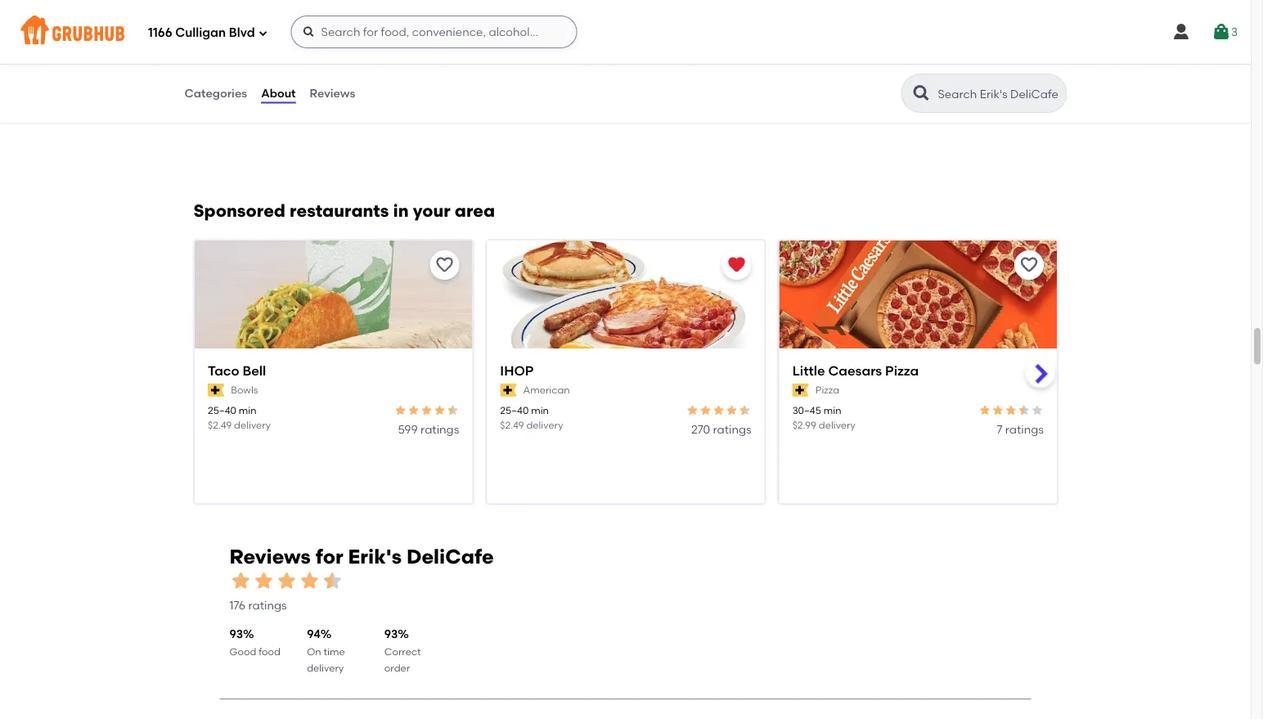 Task type: vqa. For each thing, say whether or not it's contained in the screenshot.


Task type: locate. For each thing, give the bounding box(es) containing it.
reviews for reviews for erik's delicafe
[[229, 545, 311, 568]]

0 horizontal spatial 25–40
[[207, 405, 236, 417]]

subscription pass image
[[500, 384, 516, 397], [792, 384, 809, 397]]

ratings
[[420, 423, 459, 437], [712, 423, 751, 437], [1005, 423, 1043, 437], [248, 598, 287, 612]]

1 vertical spatial reviews
[[229, 545, 311, 568]]

270
[[691, 423, 710, 437]]

subscription pass image down ihop
[[500, 384, 516, 397]]

$2.49 for ihop
[[500, 419, 524, 431]]

0 horizontal spatial delicafe
[[322, 45, 370, 59]]

93 up good
[[229, 628, 243, 642]]

1 25–40 from the left
[[207, 405, 236, 417]]

176 ratings
[[229, 598, 287, 612]]

taco bell
[[207, 363, 266, 379]]

delivery for little caesars pizza
[[818, 419, 855, 431]]

erik's right for
[[348, 545, 402, 568]]

good
[[229, 646, 256, 658]]

2 $2.49 from the left
[[500, 419, 524, 431]]

0 horizontal spatial 25–40 min $2.49 delivery
[[207, 405, 270, 431]]

1 horizontal spatial pizza
[[885, 363, 919, 379]]

taco bell link
[[207, 362, 459, 380]]

restaurants
[[290, 201, 389, 222]]

25–40 down american
[[500, 405, 528, 417]]

svg image
[[302, 25, 315, 38]]

reviews right about
[[310, 86, 355, 100]]

2 horizontal spatial min
[[823, 405, 841, 417]]

reviews
[[310, 86, 355, 100], [229, 545, 311, 568]]

7
[[996, 423, 1002, 437]]

ihop link
[[500, 362, 751, 380]]

25–40 down subscription pass icon
[[207, 405, 236, 417]]

1 horizontal spatial save this restaurant image
[[1019, 255, 1039, 275]]

min right 30–45
[[823, 405, 841, 417]]

main navigation navigation
[[0, 0, 1251, 64]]

93
[[229, 628, 243, 642], [384, 628, 398, 642]]

ratings for ihop
[[712, 423, 751, 437]]

93 inside 93 good food
[[229, 628, 243, 642]]

2 93 from the left
[[384, 628, 398, 642]]

1 25–40 min $2.49 delivery from the left
[[207, 405, 270, 431]]

2 save this restaurant image from the left
[[1019, 255, 1039, 275]]

1 vertical spatial delicafe
[[407, 545, 494, 568]]

delivery right $2.99
[[818, 419, 855, 431]]

2 subscription pass image from the left
[[792, 384, 809, 397]]

2 25–40 min $2.49 delivery from the left
[[500, 405, 563, 431]]

saved restaurant button
[[722, 251, 751, 280]]

min
[[238, 405, 256, 417], [531, 405, 548, 417], [823, 405, 841, 417]]

1 horizontal spatial $2.49
[[500, 419, 524, 431]]

bowls
[[230, 384, 258, 396]]

93 for 93 good food
[[229, 628, 243, 642]]

599 ratings
[[397, 423, 459, 437]]

25–40 min $2.49 delivery
[[207, 405, 270, 431], [500, 405, 563, 431]]

caesars
[[828, 363, 882, 379]]

93 correct order
[[384, 628, 421, 674]]

min down american
[[531, 405, 548, 417]]

little caesars pizza
[[792, 363, 919, 379]]

min for taco bell
[[238, 405, 256, 417]]

1 93 from the left
[[229, 628, 243, 642]]

0 horizontal spatial $2.49
[[207, 419, 231, 431]]

1 horizontal spatial 93
[[384, 628, 398, 642]]

ratings for taco bell
[[420, 423, 459, 437]]

0 horizontal spatial pizza
[[815, 384, 839, 396]]

1 horizontal spatial min
[[531, 405, 548, 417]]

in
[[393, 201, 409, 222]]

reviews inside button
[[310, 86, 355, 100]]

ratings right 599
[[420, 423, 459, 437]]

0 vertical spatial pizza
[[885, 363, 919, 379]]

min inside 30–45 min $2.99 delivery
[[823, 405, 841, 417]]

25–40 min $2.49 delivery down 'bowls' on the bottom of page
[[207, 405, 270, 431]]

0 horizontal spatial min
[[238, 405, 256, 417]]

delicafe
[[322, 45, 370, 59], [407, 545, 494, 568]]

delivery inside 94 on time delivery
[[307, 662, 344, 674]]

delivery down american
[[526, 419, 563, 431]]

ihop logo image
[[487, 241, 764, 378]]

min down 'bowls' on the bottom of page
[[238, 405, 256, 417]]

little
[[792, 363, 825, 379]]

subscription pass image
[[207, 384, 224, 397]]

Search Erik's DeliCafe search field
[[936, 86, 1061, 101]]

1 min from the left
[[238, 405, 256, 417]]

1 save this restaurant button from the left
[[429, 251, 459, 280]]

pizza
[[885, 363, 919, 379], [815, 384, 839, 396]]

bell
[[242, 363, 266, 379]]

erik's
[[291, 45, 319, 59], [348, 545, 402, 568]]

93 up correct
[[384, 628, 398, 642]]

25–40
[[207, 405, 236, 417], [500, 405, 528, 417]]

1 subscription pass image from the left
[[500, 384, 516, 397]]

correct
[[384, 646, 421, 658]]

save this restaurant button
[[429, 251, 459, 280], [1014, 251, 1043, 280]]

delivery down 'bowls' on the bottom of page
[[234, 419, 270, 431]]

0 horizontal spatial 93
[[229, 628, 243, 642]]

delivery down time
[[307, 662, 344, 674]]

0 vertical spatial erik's
[[291, 45, 319, 59]]

delivery
[[234, 419, 270, 431], [526, 419, 563, 431], [818, 419, 855, 431], [307, 662, 344, 674]]

about
[[261, 86, 296, 100]]

0 vertical spatial reviews
[[310, 86, 355, 100]]

1166
[[148, 25, 172, 40]]

subscription pass image down "little"
[[792, 384, 809, 397]]

2 25–40 from the left
[[500, 405, 528, 417]]

erik's down svg image
[[291, 45, 319, 59]]

1 horizontal spatial 25–40 min $2.49 delivery
[[500, 405, 563, 431]]

ratings right the 7
[[1005, 423, 1043, 437]]

view more about erik's delicafe
[[194, 45, 370, 59]]

save this restaurant image for taco bell
[[434, 255, 454, 275]]

order
[[384, 662, 410, 674]]

1 horizontal spatial subscription pass image
[[792, 384, 809, 397]]

3
[[1231, 25, 1238, 39]]

1 horizontal spatial save this restaurant button
[[1014, 251, 1043, 280]]

taco
[[207, 363, 239, 379]]

reviews up 176 ratings
[[229, 545, 311, 568]]

min for ihop
[[531, 405, 548, 417]]

0 horizontal spatial save this restaurant button
[[429, 251, 459, 280]]

1 save this restaurant image from the left
[[434, 255, 454, 275]]

2 min from the left
[[531, 405, 548, 417]]

min for little caesars pizza
[[823, 405, 841, 417]]

2 horizontal spatial svg image
[[1211, 22, 1231, 42]]

25–40 min $2.49 delivery down american
[[500, 405, 563, 431]]

$2.49 down subscription pass icon
[[207, 419, 231, 431]]

1 horizontal spatial 25–40
[[500, 405, 528, 417]]

for
[[315, 545, 343, 568]]

0 horizontal spatial save this restaurant image
[[434, 255, 454, 275]]

1 vertical spatial erik's
[[348, 545, 402, 568]]

25–40 min $2.49 delivery for taco bell
[[207, 405, 270, 431]]

1 horizontal spatial delicafe
[[407, 545, 494, 568]]

1166 culligan blvd
[[148, 25, 255, 40]]

1 $2.49 from the left
[[207, 419, 231, 431]]

94 on time delivery
[[307, 628, 345, 674]]

reviews for erik's delicafe
[[229, 545, 494, 568]]

save this restaurant image for little caesars pizza
[[1019, 255, 1039, 275]]

svg image
[[1171, 22, 1191, 42], [1211, 22, 1231, 42], [258, 28, 268, 38]]

about button
[[260, 64, 297, 123]]

food
[[259, 646, 280, 658]]

270 ratings
[[691, 423, 751, 437]]

0 horizontal spatial svg image
[[258, 28, 268, 38]]

93 inside 93 correct order
[[384, 628, 398, 642]]

3 min from the left
[[823, 405, 841, 417]]

$2.49 for taco bell
[[207, 419, 231, 431]]

0 horizontal spatial subscription pass image
[[500, 384, 516, 397]]

0 vertical spatial delicafe
[[322, 45, 370, 59]]

star icon image
[[393, 404, 406, 417], [406, 404, 420, 417], [420, 404, 433, 417], [433, 404, 446, 417], [446, 404, 459, 417], [446, 404, 459, 417], [686, 404, 699, 417], [699, 404, 712, 417], [712, 404, 725, 417], [725, 404, 738, 417], [738, 404, 751, 417], [738, 404, 751, 417], [978, 404, 991, 417], [991, 404, 1004, 417], [1004, 404, 1017, 417], [1017, 404, 1030, 417], [1017, 404, 1030, 417], [1030, 404, 1043, 417], [229, 570, 252, 593], [252, 570, 275, 593], [275, 570, 298, 593], [298, 570, 321, 593], [321, 570, 344, 593], [321, 570, 344, 593]]

pizza down "little"
[[815, 384, 839, 396]]

save this restaurant image
[[434, 255, 454, 275], [1019, 255, 1039, 275]]

delivery inside 30–45 min $2.99 delivery
[[818, 419, 855, 431]]

delivery for ihop
[[526, 419, 563, 431]]

2 save this restaurant button from the left
[[1014, 251, 1043, 280]]

$2.49
[[207, 419, 231, 431], [500, 419, 524, 431]]

25–40 min $2.49 delivery for ihop
[[500, 405, 563, 431]]

ratings right the 270
[[712, 423, 751, 437]]

$2.49 down american
[[500, 419, 524, 431]]

pizza right caesars
[[885, 363, 919, 379]]

599
[[397, 423, 417, 437]]

1 horizontal spatial erik's
[[348, 545, 402, 568]]



Task type: describe. For each thing, give the bounding box(es) containing it.
25–40 for taco bell
[[207, 405, 236, 417]]

categories button
[[184, 64, 248, 123]]

saved restaurant image
[[727, 255, 746, 275]]

time
[[324, 646, 345, 658]]

about
[[255, 45, 289, 59]]

categories
[[184, 86, 247, 100]]

sponsored
[[193, 201, 285, 222]]

reviews button
[[309, 64, 356, 123]]

1 horizontal spatial svg image
[[1171, 22, 1191, 42]]

subscription pass image for ihop
[[500, 384, 516, 397]]

culligan
[[175, 25, 226, 40]]

save this restaurant button for taco bell
[[429, 251, 459, 280]]

ratings for little caesars pizza
[[1005, 423, 1043, 437]]

1 vertical spatial pizza
[[815, 384, 839, 396]]

ihop
[[500, 363, 533, 379]]

93 good food
[[229, 628, 280, 658]]

sponsored restaurants in your area
[[193, 201, 495, 222]]

delivery for taco bell
[[234, 419, 270, 431]]

on
[[307, 646, 321, 658]]

blvd
[[229, 25, 255, 40]]

search icon image
[[912, 83, 931, 103]]

7 ratings
[[996, 423, 1043, 437]]

ratings right 176
[[248, 598, 287, 612]]

little caesars pizza logo image
[[779, 241, 1057, 378]]

176
[[229, 598, 245, 612]]

3 button
[[1211, 17, 1238, 47]]

$2.99
[[792, 419, 816, 431]]

your
[[413, 201, 451, 222]]

save this restaurant button for little caesars pizza
[[1014, 251, 1043, 280]]

more
[[223, 45, 253, 59]]

svg image inside 3 button
[[1211, 22, 1231, 42]]

30–45
[[792, 405, 821, 417]]

Search for food, convenience, alcohol... search field
[[291, 16, 577, 48]]

93 for 93 correct order
[[384, 628, 398, 642]]

view
[[194, 45, 221, 59]]

reviews for reviews
[[310, 86, 355, 100]]

0 horizontal spatial erik's
[[291, 45, 319, 59]]

little caesars pizza link
[[792, 362, 1043, 380]]

american
[[523, 384, 569, 396]]

30–45 min $2.99 delivery
[[792, 405, 855, 431]]

subscription pass image for little caesars pizza
[[792, 384, 809, 397]]

94
[[307, 628, 320, 642]]

25–40 for ihop
[[500, 405, 528, 417]]

taco bell logo image
[[194, 241, 472, 378]]

area
[[455, 201, 495, 222]]



